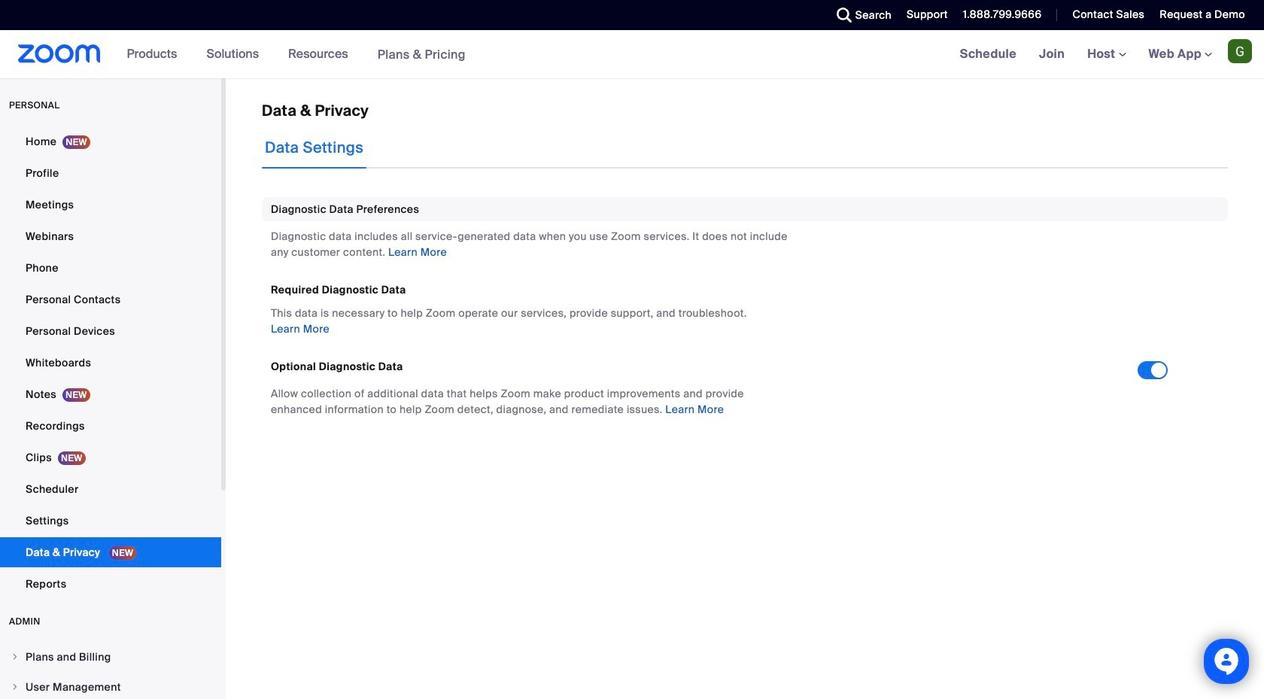 Task type: describe. For each thing, give the bounding box(es) containing it.
zoom logo image
[[18, 44, 101, 63]]

product information navigation
[[116, 30, 477, 79]]

profile picture image
[[1229, 39, 1253, 63]]

1 menu item from the top
[[0, 643, 221, 671]]

right image
[[11, 683, 20, 692]]

2 menu item from the top
[[0, 673, 221, 699]]

personal menu menu
[[0, 126, 221, 601]]

admin menu menu
[[0, 643, 221, 699]]



Task type: locate. For each thing, give the bounding box(es) containing it.
banner
[[0, 30, 1265, 79]]

tab
[[262, 126, 367, 169]]

0 vertical spatial menu item
[[0, 643, 221, 671]]

meetings navigation
[[949, 30, 1265, 79]]

1 vertical spatial menu item
[[0, 673, 221, 699]]

menu item
[[0, 643, 221, 671], [0, 673, 221, 699]]

right image
[[11, 653, 20, 662]]



Task type: vqa. For each thing, say whether or not it's contained in the screenshot.
first The Window New icon from the left
no



